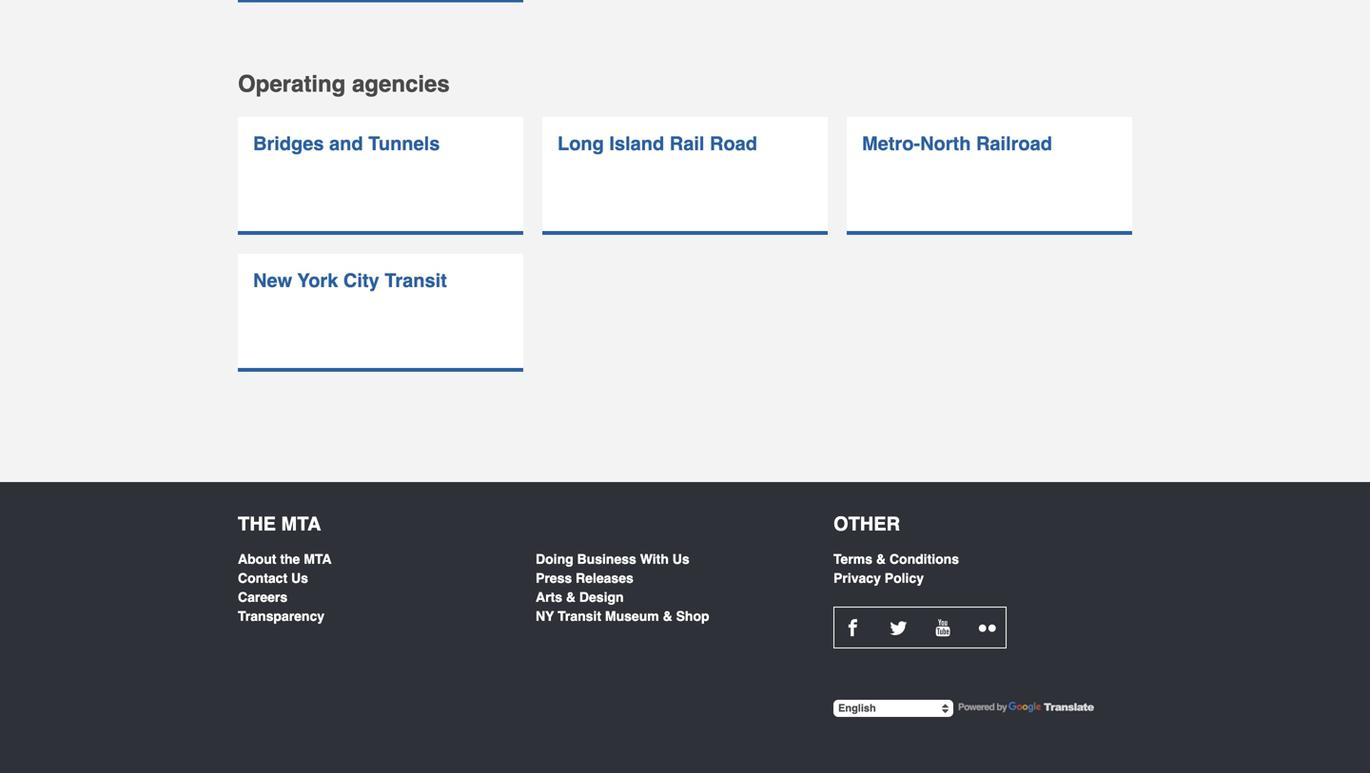 Task type: locate. For each thing, give the bounding box(es) containing it.
& right arts
[[566, 590, 576, 605]]

metro-north railroad link
[[847, 117, 1132, 231]]

transit inside doing business with us press releases arts & design ny transit museum & shop
[[558, 609, 601, 624]]

1 horizontal spatial transit
[[558, 609, 601, 624]]

0 horizontal spatial us
[[291, 571, 308, 586]]

terms
[[834, 552, 873, 567]]

1 vertical spatial us
[[291, 571, 308, 586]]

0 vertical spatial &
[[876, 552, 886, 567]]

&
[[876, 552, 886, 567], [566, 590, 576, 605], [663, 609, 672, 624]]

& right terms
[[876, 552, 886, 567]]

by
[[997, 702, 1007, 713]]

1 horizontal spatial &
[[663, 609, 672, 624]]

bridges
[[253, 133, 324, 154]]

us
[[672, 552, 690, 567], [291, 571, 308, 586]]

1 vertical spatial mta
[[304, 552, 332, 567]]

us down the
[[291, 571, 308, 586]]

business
[[577, 552, 636, 567]]

twitter image
[[890, 619, 907, 637]]

transit right city
[[385, 270, 447, 291]]

doing
[[536, 552, 573, 567]]

transit
[[385, 270, 447, 291], [558, 609, 601, 624]]

1 vertical spatial &
[[566, 590, 576, 605]]

museum
[[605, 609, 659, 624]]

2 vertical spatial &
[[663, 609, 672, 624]]

city
[[343, 270, 379, 291]]

ny transit museum & shop link
[[536, 607, 804, 626]]

mta inside about the mta contact us careers transparency
[[304, 552, 332, 567]]

mta
[[281, 513, 321, 535], [304, 552, 332, 567]]

about
[[238, 552, 276, 567]]

doing business with us press releases arts & design ny transit museum & shop
[[536, 552, 709, 624]]

transit down design
[[558, 609, 601, 624]]

doing business with us link
[[536, 550, 804, 569]]

releases
[[576, 571, 633, 586]]

& down the arts & design link
[[663, 609, 672, 624]]

2 horizontal spatial &
[[876, 552, 886, 567]]

the mta
[[238, 513, 321, 535]]

tunnels
[[368, 133, 440, 154]]

other link
[[834, 513, 900, 535]]

1 vertical spatial transit
[[558, 609, 601, 624]]

north
[[920, 133, 971, 154]]

0 horizontal spatial transit
[[385, 270, 447, 291]]

us inside doing business with us press releases arts & design ny transit museum & shop
[[672, 552, 690, 567]]

mta right the
[[304, 552, 332, 567]]

powered by
[[958, 702, 1007, 713]]

& inside terms & conditions privacy policy
[[876, 552, 886, 567]]

1 horizontal spatial us
[[672, 552, 690, 567]]

google translate image
[[1009, 702, 1042, 715]]

careers link
[[238, 588, 506, 607]]

mta up the
[[281, 513, 321, 535]]

0 horizontal spatial &
[[566, 590, 576, 605]]

us up press releases link
[[672, 552, 690, 567]]

0 vertical spatial us
[[672, 552, 690, 567]]

about the mta link
[[238, 550, 506, 569]]

ny
[[536, 609, 554, 624]]

arts
[[536, 590, 562, 605]]

long island rail road link
[[542, 117, 828, 231]]



Task type: vqa. For each thing, say whether or not it's contained in the screenshot.
the bottom trip
no



Task type: describe. For each thing, give the bounding box(es) containing it.
terms & conditions link
[[834, 550, 1102, 569]]

press releases link
[[536, 569, 804, 588]]

contact us link
[[238, 569, 506, 588]]

road
[[710, 133, 757, 154]]

translate
[[1044, 700, 1094, 715]]

contact
[[238, 571, 287, 586]]

policy
[[885, 571, 924, 586]]

sort image
[[942, 703, 949, 715]]

transparency link
[[238, 607, 506, 626]]

flickr image
[[979, 619, 996, 637]]

operating
[[238, 71, 346, 97]]

new
[[253, 270, 292, 291]]

bridges and tunnels link
[[238, 117, 523, 231]]

long
[[558, 133, 604, 154]]

new york city transit link
[[238, 254, 523, 368]]

press
[[536, 571, 572, 586]]

careers
[[238, 590, 287, 605]]

and
[[329, 133, 363, 154]]

new york city transit
[[253, 270, 447, 291]]

york
[[297, 270, 338, 291]]

terms & conditions privacy policy
[[834, 552, 959, 586]]

metro-north railroad
[[862, 133, 1052, 154]]

the
[[280, 552, 300, 567]]

youtube image
[[936, 619, 950, 637]]

privacy policy link
[[834, 569, 1102, 588]]

bridges and tunnels
[[253, 133, 440, 154]]

us inside about the mta contact us careers transparency
[[291, 571, 308, 586]]

about the mta contact us careers transparency
[[238, 552, 332, 624]]

privacy
[[834, 571, 881, 586]]

0 vertical spatial transit
[[385, 270, 447, 291]]

the mta link
[[238, 513, 321, 535]]

powered
[[958, 702, 994, 713]]

island
[[609, 133, 664, 154]]

facebook image
[[844, 619, 861, 637]]

metro-
[[862, 133, 920, 154]]

rail
[[670, 133, 705, 154]]

design
[[579, 590, 624, 605]]

0 vertical spatial mta
[[281, 513, 321, 535]]

the
[[238, 513, 276, 535]]

long island rail road
[[558, 133, 757, 154]]

shop
[[676, 609, 709, 624]]

transparency
[[238, 609, 324, 624]]

conditions
[[890, 552, 959, 567]]

arts & design link
[[536, 588, 804, 607]]

agencies
[[352, 71, 450, 97]]

other
[[834, 513, 900, 535]]

with
[[640, 552, 669, 567]]

railroad
[[976, 133, 1052, 154]]

operating agencies
[[238, 71, 450, 97]]



